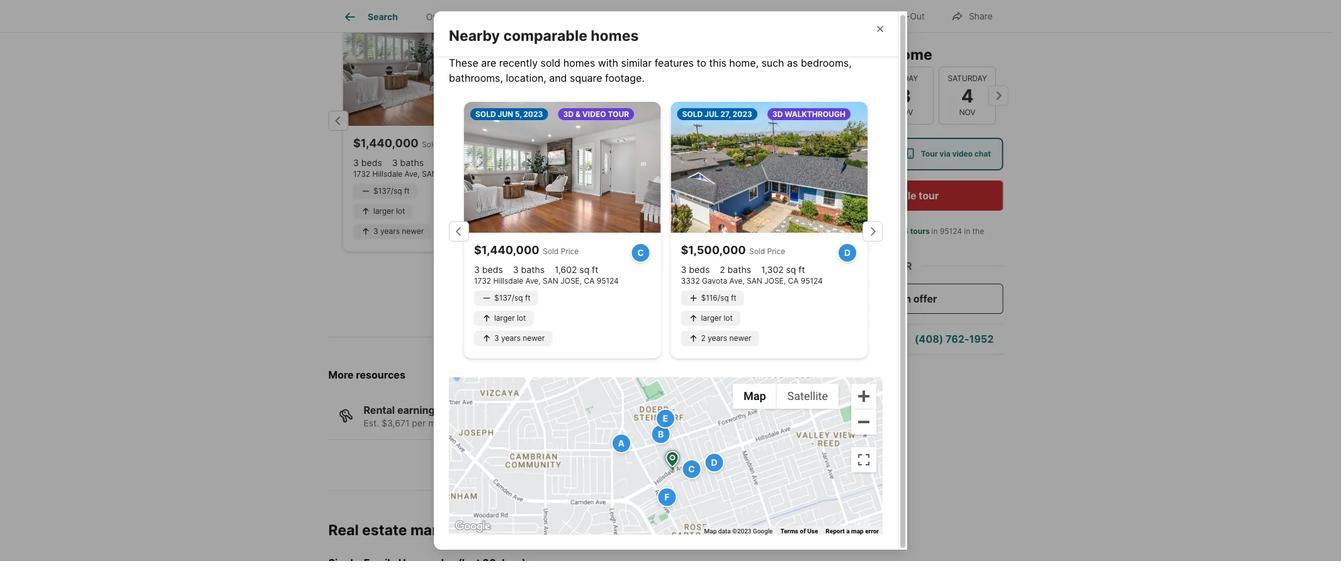 Task type: describe. For each thing, give the bounding box(es) containing it.
1,302 sq ft inside nearby comparable homes dialog
[[762, 265, 805, 275]]

30
[[851, 238, 860, 248]]

0 horizontal spatial previous image
[[329, 111, 349, 131]]

1,302 inside nearby comparable homes dialog
[[762, 265, 784, 275]]

share
[[969, 11, 993, 22]]

3 inside "friday 3 nov"
[[899, 85, 911, 107]]

a
[[618, 439, 625, 450]]

3d for $1,500,000
[[773, 110, 783, 119]]

terms of use
[[781, 528, 819, 535]]

tax
[[617, 11, 630, 22]]

report a map error link
[[826, 528, 880, 535]]

nov for 3
[[897, 108, 914, 117]]

e
[[663, 414, 669, 425]]

schedule tour button
[[807, 181, 1004, 211]]

satellite button
[[777, 384, 839, 410]]

3d for $1,440,000
[[564, 110, 574, 119]]

sold jun 5, 2023
[[476, 110, 543, 119]]

in inside in the last 30 days
[[965, 227, 971, 236]]

start an offer
[[873, 293, 938, 305]]

0 vertical spatial gavota
[[594, 170, 619, 179]]

0 vertical spatial 3332
[[573, 170, 592, 179]]

history
[[632, 11, 661, 22]]

price inside "$1,500,000 sold price"
[[659, 141, 677, 150]]

similar
[[622, 57, 652, 69]]

$1,440,000 for $1,440,000 sold price
[[354, 137, 419, 151]]

0 horizontal spatial 2 baths
[[612, 158, 643, 169]]

use
[[808, 528, 819, 535]]

more resources
[[329, 370, 406, 382]]

real
[[329, 522, 359, 540]]

on inside button
[[586, 285, 599, 298]]

1 vertical spatial previous image
[[449, 222, 469, 242]]

photo of 3332 gavota ave, san jose, ca 95124 image inside nearby comparable homes dialog
[[671, 102, 868, 233]]

f
[[665, 493, 670, 503]]

tour in person
[[832, 150, 884, 159]]

of
[[800, 528, 806, 535]]

x-
[[902, 11, 911, 22]]

google
[[753, 528, 773, 535]]

walkthrough
[[785, 110, 846, 119]]

property details tab
[[480, 2, 574, 32]]

per
[[412, 419, 426, 430]]

b
[[658, 430, 664, 441]]

$116/sq ft inside nearby comparable homes dialog
[[702, 294, 737, 303]]

map inside nearby comparable homes dialog
[[852, 528, 864, 535]]

nearby
[[449, 26, 500, 44]]

schedule tour
[[871, 190, 939, 202]]

0 horizontal spatial c
[[638, 248, 644, 259]]

e f
[[663, 414, 670, 503]]

0 vertical spatial $116/sq ft
[[593, 187, 629, 197]]

27,
[[721, 110, 731, 119]]

the
[[973, 227, 985, 236]]

2 horizontal spatial hillsdale
[[585, 522, 646, 540]]

view comparables on map
[[494, 285, 622, 298]]

for
[[524, 522, 544, 540]]

earnings
[[397, 405, 441, 417]]

sold price for $1,440,000
[[543, 247, 579, 256]]

tour via video chat
[[922, 150, 992, 159]]

tour for tour via video chat
[[922, 150, 938, 159]]

0 horizontal spatial $137/sq ft
[[374, 187, 410, 197]]

square
[[570, 72, 603, 84]]

gavota inside nearby comparable homes dialog
[[703, 277, 728, 286]]

favorite
[[824, 11, 857, 22]]

2023 for $1,500,000
[[733, 110, 753, 119]]

2023 for $1,440,000
[[524, 110, 543, 119]]

map data ©2023 google
[[705, 528, 773, 535]]

friday
[[892, 74, 918, 83]]

1 nov from the left
[[835, 108, 851, 117]]

nearby comparable homes dialog
[[422, 11, 908, 562]]

market
[[411, 522, 461, 540]]

tour for schedule
[[919, 190, 939, 202]]

1 horizontal spatial in
[[932, 227, 938, 236]]

or
[[898, 260, 913, 272]]

3332 inside nearby comparable homes dialog
[[681, 277, 700, 286]]

2 nov
[[835, 85, 851, 117]]

days
[[862, 238, 879, 248]]

0 horizontal spatial 1,602 sq ft
[[434, 158, 478, 169]]

sale
[[588, 11, 606, 22]]

75
[[900, 227, 909, 236]]

0 horizontal spatial hillsdale
[[373, 170, 403, 179]]

0 vertical spatial 1732
[[354, 170, 371, 179]]

$3,671
[[382, 419, 410, 430]]

x-out button
[[873, 3, 936, 29]]

person
[[859, 150, 884, 159]]

0 horizontal spatial 3 baths
[[393, 158, 424, 169]]

are
[[481, 57, 497, 69]]

tour
[[608, 110, 629, 119]]

5,
[[515, 110, 522, 119]]

tour via video chat option
[[895, 138, 1004, 171]]

in inside option
[[850, 150, 857, 159]]

(408)
[[915, 334, 944, 346]]

0 vertical spatial $116/sq
[[593, 187, 621, 197]]

& for video
[[576, 110, 581, 119]]

report a map error
[[826, 528, 880, 535]]

in the last 30 days
[[836, 227, 987, 248]]

comparables
[[521, 285, 584, 298]]

jun
[[498, 110, 513, 119]]

map region
[[422, 308, 906, 562]]

sold for $1,500,000
[[683, 110, 703, 119]]

next image
[[863, 222, 883, 242]]

1757
[[548, 522, 581, 540]]

estate
[[362, 522, 407, 540]]

a for ask
[[841, 334, 847, 346]]

rental earnings est. $3,671 per month, based on comparable rentals
[[364, 405, 581, 430]]

map for map data ©2023 google
[[705, 528, 717, 535]]

previous image
[[802, 86, 822, 106]]

bedrooms,
[[801, 57, 852, 69]]

bathrooms,
[[449, 72, 503, 84]]

an
[[900, 293, 912, 305]]

led
[[887, 227, 898, 236]]

insights
[[464, 522, 521, 540]]

0 vertical spatial 3332 gavota ave, san jose, ca 95124
[[573, 170, 715, 179]]

with
[[598, 57, 619, 69]]

via
[[940, 150, 951, 159]]

2 inside 2 nov
[[837, 85, 849, 107]]

footage.
[[605, 72, 645, 84]]

$137/sq inside nearby comparable homes dialog
[[495, 294, 523, 303]]

terms
[[781, 528, 799, 535]]

0 vertical spatial d
[[845, 248, 851, 259]]

report
[[826, 528, 845, 535]]

overview tab
[[412, 2, 480, 32]]

d inside map region
[[712, 458, 718, 469]]

real estate market insights for 1757 hillsdale ave
[[329, 522, 676, 540]]

est.
[[364, 419, 379, 430]]

month,
[[429, 419, 458, 430]]

property
[[494, 11, 530, 22]]

2 years newer inside nearby comparable homes dialog
[[702, 334, 752, 343]]

share button
[[941, 3, 1004, 29]]

3332 gavota ave, san jose, ca 95124 inside nearby comparable homes dialog
[[681, 277, 823, 286]]

schools
[[689, 11, 722, 22]]

$116/sq inside nearby comparable homes dialog
[[702, 294, 729, 303]]

$1,500,000 for $1,500,000 sold price
[[573, 137, 638, 151]]

satellite
[[788, 390, 828, 404]]

nearby comparable homes element
[[449, 11, 654, 44]]

(408) 762-1952 link
[[915, 334, 994, 346]]

agents
[[861, 227, 885, 236]]

nearby comparable homes
[[449, 26, 639, 44]]



Task type: locate. For each thing, give the bounding box(es) containing it.
tour in person option
[[807, 138, 895, 171]]

d down last
[[845, 248, 851, 259]]

3 baths up comparables in the bottom of the page
[[513, 265, 545, 275]]

sold for $1,440,000
[[476, 110, 496, 119]]

0 horizontal spatial tour
[[832, 150, 848, 159]]

as
[[788, 57, 799, 69]]

2023 right 27,
[[733, 110, 753, 119]]

nov
[[835, 108, 851, 117], [897, 108, 914, 117], [960, 108, 976, 117]]

homes up square
[[564, 57, 596, 69]]

1 horizontal spatial nov
[[897, 108, 914, 117]]

0 horizontal spatial d
[[712, 458, 718, 469]]

and
[[550, 72, 567, 84]]

nov inside "friday 3 nov"
[[897, 108, 914, 117]]

3 nov from the left
[[960, 108, 976, 117]]

ask a question
[[819, 334, 892, 346]]

tour inside option
[[922, 150, 938, 159]]

saturday
[[948, 74, 987, 83]]

map left data
[[705, 528, 717, 535]]

& inside nearby comparable homes dialog
[[576, 110, 581, 119]]

0 vertical spatial tour
[[830, 45, 859, 63]]

1,302 sq ft
[[653, 158, 697, 169], [762, 265, 805, 275]]

3
[[899, 85, 911, 107], [354, 158, 359, 169], [393, 158, 398, 169], [573, 158, 579, 169], [374, 228, 379, 237], [474, 265, 480, 275], [513, 265, 519, 275], [681, 265, 687, 275], [495, 334, 499, 343]]

list box containing tour in person
[[807, 138, 1004, 171]]

0 horizontal spatial 3 years newer
[[374, 228, 425, 237]]

larger lot
[[374, 208, 406, 217], [593, 208, 625, 217], [495, 314, 526, 323], [702, 314, 733, 323]]

tour for tour in person
[[832, 150, 848, 159]]

& for tax
[[609, 11, 614, 22]]

1732 inside nearby comparable homes dialog
[[474, 277, 492, 286]]

1 horizontal spatial hillsdale
[[494, 277, 524, 286]]

$1,440,000 for $1,440,000
[[474, 243, 540, 257]]

2 2023 from the left
[[733, 110, 753, 119]]

1,602 inside nearby comparable homes dialog
[[555, 265, 577, 275]]

map inside popup button
[[744, 390, 766, 404]]

1 3d from the left
[[564, 110, 574, 119]]

(408) 762-1952
[[915, 334, 994, 346]]

$116/sq
[[593, 187, 621, 197], [702, 294, 729, 303]]

0 horizontal spatial 2023
[[524, 110, 543, 119]]

0 vertical spatial &
[[609, 11, 614, 22]]

1 vertical spatial map
[[852, 528, 864, 535]]

0 horizontal spatial 2 years newer
[[593, 228, 644, 237]]

photo of 3332 gavota ave, san jose, ca 95124 image
[[563, 0, 772, 127], [671, 102, 868, 233]]

0 vertical spatial 3 years newer
[[374, 228, 425, 237]]

0 vertical spatial previous image
[[329, 111, 349, 131]]

0 horizontal spatial map
[[601, 285, 622, 298]]

2023
[[524, 110, 543, 119], [733, 110, 753, 119]]

1 vertical spatial 1,602 sq ft
[[555, 265, 599, 275]]

previous image
[[329, 111, 349, 131], [449, 222, 469, 242]]

more
[[329, 370, 354, 382]]

0 horizontal spatial 1,302
[[653, 158, 676, 169]]

photo of 1732 hillsdale ave, san jose, ca 95124 image inside nearby comparable homes dialog
[[464, 102, 661, 233]]

1 horizontal spatial $116/sq
[[702, 294, 729, 303]]

tour right go
[[830, 45, 859, 63]]

2 baths
[[612, 158, 643, 169], [720, 265, 752, 275]]

1 vertical spatial 3332
[[681, 277, 700, 286]]

sale & tax history
[[588, 11, 661, 22]]

3d left video on the top of the page
[[564, 110, 574, 119]]

on right comparables in the bottom of the page
[[586, 285, 599, 298]]

sold price for $1,500,000
[[750, 247, 786, 256]]

1 horizontal spatial tour
[[922, 150, 938, 159]]

search
[[368, 11, 398, 22]]

95124
[[476, 170, 499, 179], [693, 170, 715, 179], [941, 227, 963, 236], [597, 277, 619, 286], [801, 277, 823, 286]]

1 tour from the left
[[832, 150, 848, 159]]

1 vertical spatial 3 years newer
[[495, 334, 545, 343]]

$1,440,000 inside nearby comparable homes dialog
[[474, 243, 540, 257]]

on right based
[[488, 419, 499, 430]]

1 sold price from the left
[[543, 247, 579, 256]]

go tour this home
[[807, 45, 933, 63]]

1 horizontal spatial c
[[689, 465, 695, 475]]

in right tours
[[932, 227, 938, 236]]

None button
[[814, 67, 872, 125], [877, 67, 934, 125], [939, 67, 996, 125], [814, 67, 872, 125], [877, 67, 934, 125], [939, 67, 996, 125]]

$1,440,000 sold price
[[354, 137, 458, 151]]

1 vertical spatial next image
[[767, 111, 787, 131]]

such
[[762, 57, 785, 69]]

1 horizontal spatial previous image
[[449, 222, 469, 242]]

2 3d from the left
[[773, 110, 783, 119]]

2 vertical spatial hillsdale
[[585, 522, 646, 540]]

comparable down details
[[504, 26, 588, 44]]

this left home
[[863, 45, 890, 63]]

tab list
[[329, 0, 746, 32]]

years
[[381, 228, 400, 237], [600, 228, 619, 237], [502, 334, 521, 343], [708, 334, 728, 343]]

these
[[449, 57, 479, 69]]

0 vertical spatial homes
[[591, 26, 639, 44]]

4
[[962, 85, 974, 107]]

a right the report
[[847, 528, 850, 535]]

1 vertical spatial comparable
[[501, 419, 550, 430]]

1 vertical spatial gavota
[[703, 277, 728, 286]]

1 vertical spatial on
[[488, 419, 499, 430]]

d
[[845, 248, 851, 259], [712, 458, 718, 469]]

1 horizontal spatial tour
[[919, 190, 939, 202]]

tab list containing search
[[329, 0, 746, 32]]

schedule
[[871, 190, 917, 202]]

1 horizontal spatial 2023
[[733, 110, 753, 119]]

1 2023 from the left
[[524, 110, 543, 119]]

1 vertical spatial 3 baths
[[513, 265, 545, 275]]

start
[[873, 293, 897, 305]]

1,602
[[434, 158, 457, 169], [555, 265, 577, 275]]

1 vertical spatial $116/sq ft
[[702, 294, 737, 303]]

0 vertical spatial 1732 hillsdale ave, san jose, ca 95124
[[354, 170, 499, 179]]

go
[[807, 45, 827, 63]]

sold inside $1,440,000 sold price
[[422, 141, 438, 150]]

map right comparables in the bottom of the page
[[601, 285, 622, 298]]

sold left jun
[[476, 110, 496, 119]]

tour for go
[[830, 45, 859, 63]]

0 vertical spatial $1,440,000
[[354, 137, 419, 151]]

0 horizontal spatial next image
[[767, 111, 787, 131]]

nov inside saturday 4 nov
[[960, 108, 976, 117]]

0 horizontal spatial sold
[[476, 110, 496, 119]]

0 vertical spatial $1,500,000
[[573, 137, 638, 151]]

start an offer button
[[807, 284, 1004, 314]]

nov down the friday
[[897, 108, 914, 117]]

next image for left previous icon
[[767, 111, 787, 131]]

1 horizontal spatial 3332
[[681, 277, 700, 286]]

on inside rental earnings est. $3,671 per month, based on comparable rentals
[[488, 419, 499, 430]]

0 horizontal spatial $116/sq ft
[[593, 187, 629, 197]]

schools tab
[[675, 2, 736, 32]]

location,
[[506, 72, 547, 84]]

$116/sq ft
[[593, 187, 629, 197], [702, 294, 737, 303]]

& left tax on the top left of page
[[609, 11, 614, 22]]

homes inside these are recently sold homes with similar features to this home, such as bedrooms, bathrooms, location, and square footage.
[[564, 57, 596, 69]]

favorite button
[[796, 3, 868, 29]]

in
[[850, 150, 857, 159], [932, 227, 938, 236], [965, 227, 971, 236]]

1,602 down $1,440,000 sold price
[[434, 158, 457, 169]]

next image right 27,
[[767, 111, 787, 131]]

$137/sq ft inside nearby comparable homes dialog
[[495, 294, 531, 303]]

2023 right 5,
[[524, 110, 543, 119]]

a inside dialog
[[847, 528, 850, 535]]

to
[[697, 57, 707, 69]]

1,602 sq ft down $1,440,000 sold price
[[434, 158, 478, 169]]

3d
[[564, 110, 574, 119], [773, 110, 783, 119]]

3 beds
[[354, 158, 383, 169], [573, 158, 602, 169], [474, 265, 503, 275], [681, 265, 710, 275]]

home,
[[730, 57, 759, 69]]

comparable inside rental earnings est. $3,671 per month, based on comparable rentals
[[501, 419, 550, 430]]

c inside map region
[[689, 465, 695, 475]]

1 horizontal spatial 3 baths
[[513, 265, 545, 275]]

menu bar inside nearby comparable homes dialog
[[733, 384, 839, 410]]

1 horizontal spatial sold
[[683, 110, 703, 119]]

question
[[849, 334, 892, 346]]

sq
[[459, 158, 469, 169], [678, 158, 688, 169], [580, 265, 590, 275], [787, 265, 797, 275]]

3 baths
[[393, 158, 424, 169], [513, 265, 545, 275]]

1732 down $1,440,000 sold price
[[354, 170, 371, 179]]

map inside button
[[601, 285, 622, 298]]

0 vertical spatial $137/sq
[[374, 187, 403, 197]]

1 horizontal spatial map
[[852, 528, 864, 535]]

1 horizontal spatial this
[[863, 45, 890, 63]]

1 vertical spatial tour
[[919, 190, 939, 202]]

1 vertical spatial &
[[576, 110, 581, 119]]

1 vertical spatial homes
[[564, 57, 596, 69]]

0 horizontal spatial 1,302 sq ft
[[653, 158, 697, 169]]

view
[[494, 285, 518, 298]]

0 horizontal spatial 1,602
[[434, 158, 457, 169]]

price
[[440, 141, 458, 150], [659, 141, 677, 150], [561, 247, 579, 256], [768, 247, 786, 256]]

redfin
[[836, 227, 859, 236]]

0 vertical spatial hillsdale
[[373, 170, 403, 179]]

search link
[[343, 9, 398, 25]]

in left person
[[850, 150, 857, 159]]

beds
[[362, 158, 383, 169], [581, 158, 602, 169], [483, 265, 503, 275], [689, 265, 710, 275]]

ft
[[472, 158, 478, 169], [691, 158, 697, 169], [405, 187, 410, 197], [623, 187, 629, 197], [592, 265, 599, 275], [799, 265, 805, 275], [525, 294, 531, 303], [731, 294, 737, 303]]

tours
[[911, 227, 930, 236]]

ask
[[819, 334, 838, 346]]

sold inside "$1,500,000 sold price"
[[641, 141, 657, 150]]

2 baths inside nearby comparable homes dialog
[[720, 265, 752, 275]]

homes down tax on the top left of page
[[591, 26, 639, 44]]

1 vertical spatial 1,302
[[762, 265, 784, 275]]

photo of 1732 hillsdale ave, san jose, ca 95124 image
[[344, 0, 553, 127], [464, 102, 661, 233]]

3d walkthrough
[[773, 110, 846, 119]]

$1,500,000
[[573, 137, 638, 151], [681, 243, 746, 257]]

1 vertical spatial hillsdale
[[494, 277, 524, 286]]

map for map
[[744, 390, 766, 404]]

comparable left rentals
[[501, 419, 550, 430]]

tour
[[830, 45, 859, 63], [919, 190, 939, 202]]

1 horizontal spatial 1,602
[[555, 265, 577, 275]]

0 vertical spatial 2 years newer
[[593, 228, 644, 237]]

sold jul 27, 2023
[[683, 110, 753, 119]]

a for report
[[847, 528, 850, 535]]

2 horizontal spatial in
[[965, 227, 971, 236]]

a right ask
[[841, 334, 847, 346]]

saturday 4 nov
[[948, 74, 987, 117]]

0 horizontal spatial $1,440,000
[[354, 137, 419, 151]]

0 horizontal spatial $137/sq
[[374, 187, 403, 197]]

2 tour from the left
[[922, 150, 938, 159]]

2 sold from the left
[[683, 110, 703, 119]]

0 vertical spatial 1,302 sq ft
[[653, 158, 697, 169]]

1 vertical spatial $137/sq ft
[[495, 294, 531, 303]]

1 horizontal spatial $1,440,000
[[474, 243, 540, 257]]

larger
[[374, 208, 394, 217], [593, 208, 614, 217], [495, 314, 515, 323], [702, 314, 722, 323]]

lot
[[397, 208, 406, 217], [616, 208, 625, 217], [517, 314, 526, 323], [724, 314, 733, 323]]

price inside $1,440,000 sold price
[[440, 141, 458, 150]]

0 horizontal spatial 3332
[[573, 170, 592, 179]]

error
[[866, 528, 880, 535]]

map left satellite
[[744, 390, 766, 404]]

1732 left view
[[474, 277, 492, 286]]

menu bar
[[733, 384, 839, 410]]

1 vertical spatial 1,602
[[555, 265, 577, 275]]

tour right schedule
[[919, 190, 939, 202]]

0 horizontal spatial sold price
[[543, 247, 579, 256]]

& left video on the top of the page
[[576, 110, 581, 119]]

based
[[460, 419, 486, 430]]

0 vertical spatial 1,302
[[653, 158, 676, 169]]

0 vertical spatial next image
[[989, 86, 1009, 106]]

these are recently sold homes with similar features to this home, such as bedrooms, bathrooms, location, and square footage.
[[449, 57, 852, 84]]

1 horizontal spatial 1,302
[[762, 265, 784, 275]]

1 horizontal spatial map
[[744, 390, 766, 404]]

0 horizontal spatial nov
[[835, 108, 851, 117]]

1 vertical spatial 1732
[[474, 277, 492, 286]]

overview
[[426, 11, 466, 22]]

1,602 sq ft inside nearby comparable homes dialog
[[555, 265, 599, 275]]

&
[[609, 11, 614, 22], [576, 110, 581, 119]]

3 baths down $1,440,000 sold price
[[393, 158, 424, 169]]

1 horizontal spatial 1732
[[474, 277, 492, 286]]

next image right saturday 4 nov
[[989, 86, 1009, 106]]

1 vertical spatial 1732 hillsdale ave, san jose, ca 95124
[[474, 277, 619, 286]]

sold left jul
[[683, 110, 703, 119]]

1 vertical spatial $137/sq
[[495, 294, 523, 303]]

0 vertical spatial $137/sq ft
[[374, 187, 410, 197]]

2 horizontal spatial nov
[[960, 108, 976, 117]]

0 vertical spatial 1,602
[[434, 158, 457, 169]]

0 vertical spatial 2 baths
[[612, 158, 643, 169]]

chat
[[975, 150, 992, 159]]

1 horizontal spatial $137/sq ft
[[495, 294, 531, 303]]

1 vertical spatial $1,500,000
[[681, 243, 746, 257]]

nov for 4
[[960, 108, 976, 117]]

1 horizontal spatial gavota
[[703, 277, 728, 286]]

this
[[863, 45, 890, 63], [710, 57, 727, 69]]

$1,500,000 inside nearby comparable homes dialog
[[681, 243, 746, 257]]

this inside these are recently sold homes with similar features to this home, such as bedrooms, bathrooms, location, and square footage.
[[710, 57, 727, 69]]

1 horizontal spatial 2 baths
[[720, 265, 752, 275]]

1 horizontal spatial $116/sq ft
[[702, 294, 737, 303]]

1 horizontal spatial 3d
[[773, 110, 783, 119]]

ask a question link
[[819, 334, 892, 346]]

0 vertical spatial comparable
[[504, 26, 588, 44]]

1 vertical spatial d
[[712, 458, 718, 469]]

& inside tab
[[609, 11, 614, 22]]

$1,500,000 for $1,500,000
[[681, 243, 746, 257]]

1 horizontal spatial on
[[586, 285, 599, 298]]

jul
[[705, 110, 719, 119]]

3 years newer inside nearby comparable homes dialog
[[495, 334, 545, 343]]

nov up "tour in person" option
[[835, 108, 851, 117]]

1 horizontal spatial $137/sq
[[495, 294, 523, 303]]

tour left person
[[832, 150, 848, 159]]

1 horizontal spatial a
[[847, 528, 850, 535]]

video
[[583, 110, 606, 119]]

tour inside button
[[919, 190, 939, 202]]

762-
[[946, 334, 970, 346]]

2
[[837, 85, 849, 107], [612, 158, 617, 169], [593, 228, 598, 237], [720, 265, 726, 275], [702, 334, 706, 343]]

ave,
[[405, 170, 420, 179], [622, 170, 637, 179], [526, 277, 541, 286], [730, 277, 745, 286]]

out
[[911, 11, 925, 22]]

in left the
[[965, 227, 971, 236]]

1 vertical spatial 1,302 sq ft
[[762, 265, 805, 275]]

1732 hillsdale ave, san jose, ca 95124 inside nearby comparable homes dialog
[[474, 277, 619, 286]]

2 nov from the left
[[897, 108, 914, 117]]

3 baths inside nearby comparable homes dialog
[[513, 265, 545, 275]]

0 horizontal spatial on
[[488, 419, 499, 430]]

next image
[[989, 86, 1009, 106], [767, 111, 787, 131]]

redfin agents led 75 tours in 95124
[[836, 227, 963, 236]]

0 horizontal spatial gavota
[[594, 170, 619, 179]]

1 sold from the left
[[476, 110, 496, 119]]

1952
[[970, 334, 994, 346]]

homes
[[591, 26, 639, 44], [564, 57, 596, 69]]

0 vertical spatial map
[[744, 390, 766, 404]]

nov down 4
[[960, 108, 976, 117]]

menu bar containing map
[[733, 384, 839, 410]]

this right to
[[710, 57, 727, 69]]

list box
[[807, 138, 1004, 171]]

ave
[[649, 522, 676, 540]]

d right e f
[[712, 458, 718, 469]]

2 sold price from the left
[[750, 247, 786, 256]]

recently
[[499, 57, 538, 69]]

sale & tax history tab
[[574, 2, 675, 32]]

tour left via
[[922, 150, 938, 159]]

0 horizontal spatial &
[[576, 110, 581, 119]]

rentals
[[553, 419, 581, 430]]

home
[[893, 45, 933, 63]]

1,602 sq ft up view comparables on map in the left of the page
[[555, 265, 599, 275]]

3d left walkthrough at the right top
[[773, 110, 783, 119]]

3332 gavota ave, san jose, ca 95124
[[573, 170, 715, 179], [681, 277, 823, 286]]

hillsdale inside nearby comparable homes dialog
[[494, 277, 524, 286]]

tour inside option
[[832, 150, 848, 159]]

comparable inside dialog
[[504, 26, 588, 44]]

1,602 up view comparables on map in the left of the page
[[555, 265, 577, 275]]

1 horizontal spatial 3 years newer
[[495, 334, 545, 343]]

map left error on the right
[[852, 528, 864, 535]]

next image for previous image
[[989, 86, 1009, 106]]

features
[[655, 57, 694, 69]]

1 horizontal spatial sold price
[[750, 247, 786, 256]]

google image
[[452, 519, 494, 536]]



Task type: vqa. For each thing, say whether or not it's contained in the screenshot.
'Edit Saved Search' element
no



